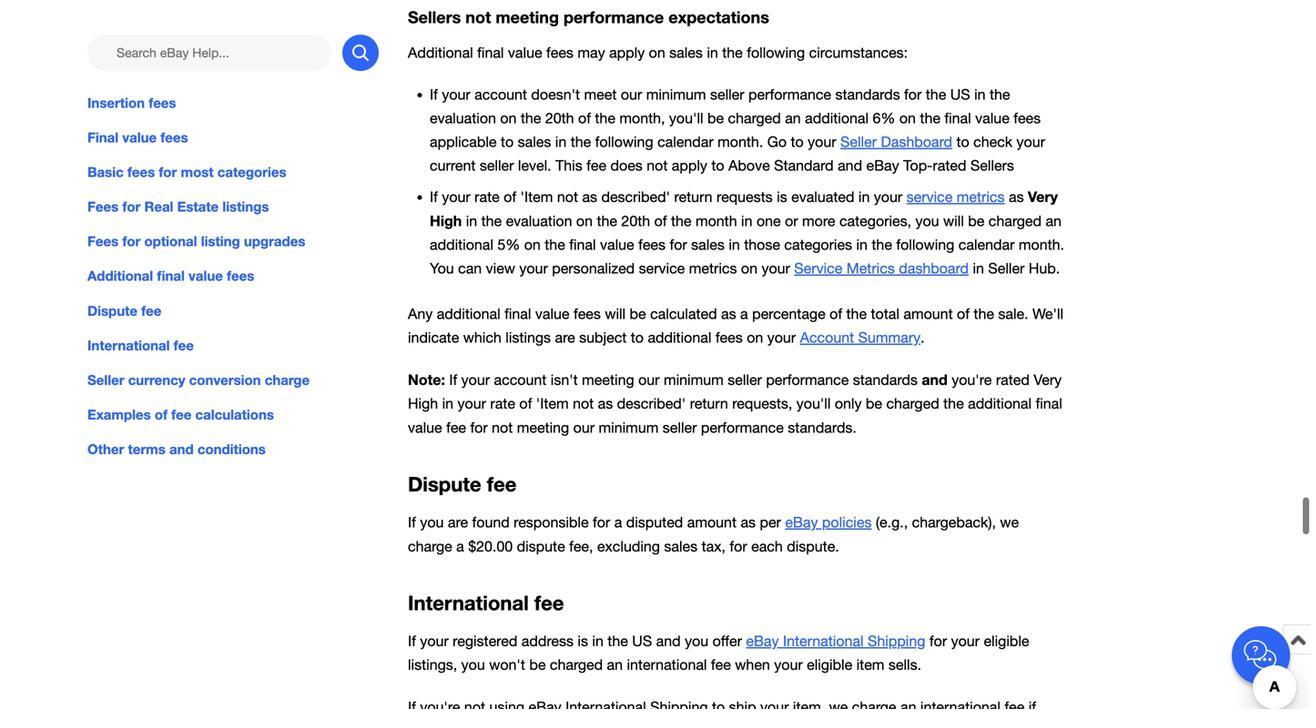 Task type: describe. For each thing, give the bounding box(es) containing it.
in the evaluation on the 20th of the month in one or more categories, you will be charged an additional 5% on the final value fees for sales in those categories in the following calendar month. you can view your personalized service metrics on your
[[430, 213, 1064, 277]]

standards inside the if your account doesn't meet our minimum seller performance standards for the us in the evaluation on the 20th of the month, you'll be charged an additional 6% on the final value fees applicable to sales in the following calendar month. go to your
[[835, 86, 900, 103]]

evaluation inside the if your account doesn't meet our minimum seller performance standards for the us in the evaluation on the 20th of the month, you'll be charged an additional 6% on the final value fees applicable to sales in the following calendar month. go to your
[[430, 110, 496, 127]]

any
[[408, 305, 433, 322]]

as left per
[[741, 514, 756, 531]]

you're rated very high in your rate of 'item not as described' return requests, you'll only be charged the additional final value fee for not meeting our minimum seller performance standards.
[[408, 372, 1062, 436]]

we'll
[[1033, 305, 1064, 322]]

2 horizontal spatial international
[[783, 633, 864, 650]]

view
[[486, 260, 515, 277]]

dispute fee inside dispute fee link
[[87, 303, 162, 319]]

fees inside the if your account doesn't meet our minimum seller performance standards for the us in the evaluation on the 20th of the month, you'll be charged an additional 6% on the final value fees applicable to sales in the following calendar month. go to your
[[1014, 110, 1041, 127]]

only
[[835, 395, 862, 412]]

categories,
[[839, 213, 911, 229]]

additional final value fees link
[[87, 266, 379, 286]]

dispute inside dispute fee link
[[87, 303, 137, 319]]

sellers not meeting performance expectations
[[408, 7, 769, 27]]

1 vertical spatial dispute fee
[[408, 472, 517, 496]]

fee inside you're rated very high in your rate of 'item not as described' return requests, you'll only be charged the additional final value fee for not meeting our minimum seller performance standards.
[[446, 419, 466, 436]]

value up doesn't
[[508, 44, 542, 61]]

fees inside in the evaluation on the 20th of the month in one or more categories, you will be charged an additional 5% on the final value fees for sales in those categories in the following calendar month. you can view your personalized service metrics on your
[[638, 236, 666, 253]]

service
[[794, 260, 843, 277]]

in up check
[[974, 86, 986, 103]]

seller inside to check your current seller level. this fee does not apply to above standard and ebay top-rated sellers
[[480, 157, 514, 174]]

to left "above"
[[711, 157, 724, 174]]

your inside any additional final value fees will be calculated as a percentage of the total amount of the sale. we'll indicate which listings are subject to additional fees on your
[[767, 329, 796, 346]]

other terms and conditions link
[[87, 439, 379, 459]]

service metrics dashboard in seller hub.
[[794, 260, 1060, 277]]

1 vertical spatial eligible
[[807, 657, 852, 674]]

fee,
[[569, 538, 593, 555]]

address
[[522, 633, 574, 650]]

an inside for your eligible listings, you won't be charged an international fee when your eligible item sells.
[[607, 657, 623, 674]]

value inside you're rated very high in your rate of 'item not as described' return requests, you'll only be charged the additional final value fee for not meeting our minimum seller performance standards.
[[408, 419, 442, 436]]

be inside for your eligible listings, you won't be charged an international fee when your eligible item sells.
[[529, 657, 546, 674]]

(e.g.,
[[876, 514, 908, 531]]

20th inside in the evaluation on the 20th of the month in one or more categories, you will be charged an additional 5% on the final value fees for sales in those categories in the following calendar month. you can view your personalized service metrics on your
[[621, 213, 650, 229]]

Search eBay Help... text field
[[87, 35, 331, 71]]

indicate
[[408, 329, 459, 346]]

in up the this
[[555, 133, 567, 150]]

0 vertical spatial is
[[777, 188, 787, 205]]

be inside in the evaluation on the 20th of the month in one or more categories, you will be charged an additional 5% on the final value fees for sales in those categories in the following calendar month. you can view your personalized service metrics on your
[[968, 213, 985, 229]]

in inside you're rated very high in your rate of 'item not as described' return requests, you'll only be charged the additional final value fee for not meeting our minimum seller performance standards.
[[442, 395, 454, 412]]

requests,
[[732, 395, 792, 412]]

check
[[973, 133, 1013, 150]]

$20.00
[[468, 538, 513, 555]]

if for if your rate of 'item not as described' return requests is evaluated in your service metrics as
[[430, 188, 438, 205]]

listings,
[[408, 657, 457, 674]]

to check your current seller level. this fee does not apply to above standard and ebay top-rated sellers
[[430, 133, 1045, 174]]

in left those
[[729, 236, 740, 253]]

basic fees for most categories
[[87, 164, 286, 180]]

(e.g., chargeback), we charge a $20.00 dispute fee, excluding sales tax, for each dispute.
[[408, 514, 1019, 555]]

the inside you're rated very high in your rate of 'item not as described' return requests, you'll only be charged the additional final value fee for not meeting our minimum seller performance standards.
[[943, 395, 964, 412]]

categories inside in the evaluation on the 20th of the month in one or more categories, you will be charged an additional 5% on the final value fees for sales in those categories in the following calendar month. you can view your personalized service metrics on your
[[784, 236, 852, 253]]

examples of fee calculations link
[[87, 405, 379, 425]]

any additional final value fees will be calculated as a percentage of the total amount of the sale. we'll indicate which listings are subject to additional fees on your
[[408, 305, 1064, 346]]

dashboard
[[881, 133, 952, 150]]

we
[[1000, 514, 1019, 531]]

additional for additional final value fees may apply on sales in the following circumstances:
[[408, 44, 473, 61]]

service inside in the evaluation on the 20th of the month in one or more categories, you will be charged an additional 5% on the final value fees for sales in those categories in the following calendar month. you can view your personalized service metrics on your
[[639, 260, 685, 277]]

seller for seller dashboard
[[840, 133, 877, 150]]

6%
[[873, 110, 895, 127]]

1 vertical spatial a
[[614, 514, 622, 531]]

registered
[[453, 633, 517, 650]]

does
[[611, 157, 643, 174]]

seller currency conversion charge
[[87, 372, 310, 388]]

0 horizontal spatial international fee
[[87, 337, 194, 354]]

policies
[[822, 514, 872, 531]]

found
[[472, 514, 510, 531]]

those
[[744, 236, 780, 253]]

dispute fee link
[[87, 301, 379, 321]]

1 vertical spatial international fee
[[408, 591, 564, 615]]

0 vertical spatial meeting
[[496, 7, 559, 27]]

as inside you're rated very high in your rate of 'item not as described' return requests, you'll only be charged the additional final value fee for not meeting our minimum seller performance standards.
[[598, 395, 613, 412]]

ebay for policies
[[785, 514, 818, 531]]

your inside note: if your account isn't meeting our minimum seller performance standards and
[[461, 372, 490, 388]]

charged inside the if your account doesn't meet our minimum seller performance standards for the us in the evaluation on the 20th of the month, you'll be charged an additional 6% on the final value fees applicable to sales in the following calendar month. go to your
[[728, 110, 781, 127]]

1 horizontal spatial following
[[747, 44, 805, 61]]

currency
[[128, 372, 185, 388]]

as inside any additional final value fees will be calculated as a percentage of the total amount of the sale. we'll indicate which listings are subject to additional fees on your
[[721, 305, 736, 322]]

most
[[181, 164, 214, 180]]

as down check
[[1009, 188, 1024, 205]]

2 horizontal spatial seller
[[988, 260, 1025, 277]]

if for if your account doesn't meet our minimum seller performance standards for the us in the evaluation on the 20th of the month, you'll be charged an additional 6% on the final value fees applicable to sales in the following calendar month. go to your
[[430, 86, 438, 103]]

not inside to check your current seller level. this fee does not apply to above standard and ebay top-rated sellers
[[647, 157, 668, 174]]

seller inside note: if your account isn't meeting our minimum seller performance standards and
[[728, 372, 762, 388]]

basic fees for most categories link
[[87, 162, 379, 182]]

if your registered address is in the us and you offer ebay international shipping
[[408, 633, 926, 650]]

service metrics dashboard link
[[794, 260, 969, 277]]

standards.
[[788, 419, 857, 436]]

standards inside note: if your account isn't meeting our minimum seller performance standards and
[[853, 372, 918, 388]]

value down insertion fees
[[122, 129, 157, 146]]

for left most on the top left of page
[[159, 164, 177, 180]]

apply inside to check your current seller level. this fee does not apply to above standard and ebay top-rated sellers
[[672, 157, 707, 174]]

in down expectations
[[707, 44, 718, 61]]

value inside the if your account doesn't meet our minimum seller performance standards for the us in the evaluation on the 20th of the month, you'll be charged an additional 6% on the final value fees applicable to sales in the following calendar month. go to your
[[975, 110, 1010, 127]]

charge for (e.g., chargeback), we charge a $20.00 dispute fee, excluding sales tax, for each dispute.
[[408, 538, 452, 555]]

be inside any additional final value fees will be calculated as a percentage of the total amount of the sale. we'll indicate which listings are subject to additional fees on your
[[630, 305, 646, 322]]

dashboard
[[899, 260, 969, 277]]

you'll inside you're rated very high in your rate of 'item not as described' return requests, you'll only be charged the additional final value fee for not meeting our minimum seller performance standards.
[[796, 395, 831, 412]]

metrics
[[847, 260, 895, 277]]

month
[[696, 213, 737, 229]]

minimum inside note: if your account isn't meeting our minimum seller performance standards and
[[664, 372, 724, 388]]

our inside the if your account doesn't meet our minimum seller performance standards for the us in the evaluation on the 20th of the month, you'll be charged an additional 6% on the final value fees applicable to sales in the following calendar month. go to your
[[621, 86, 642, 103]]

if your rate of 'item not as described' return requests is evaluated in your service metrics as
[[430, 188, 1028, 205]]

return inside you're rated very high in your rate of 'item not as described' return requests, you'll only be charged the additional final value fee for not meeting our minimum seller performance standards.
[[690, 395, 728, 412]]

you inside in the evaluation on the 20th of the month in one or more categories, you will be charged an additional 5% on the final value fees for sales in those categories in the following calendar month. you can view your personalized service metrics on your
[[916, 213, 939, 229]]

seller inside you're rated very high in your rate of 'item not as described' return requests, you'll only be charged the additional final value fee for not meeting our minimum seller performance standards.
[[663, 419, 697, 436]]

rated inside to check your current seller level. this fee does not apply to above standard and ebay top-rated sellers
[[933, 157, 966, 174]]

additional for additional final value fees
[[87, 268, 153, 284]]

to left check
[[956, 133, 969, 150]]

listing
[[201, 233, 240, 250]]

requests
[[717, 188, 773, 205]]

disputed
[[626, 514, 683, 531]]

an inside the if your account doesn't meet our minimum seller performance standards for the us in the evaluation on the 20th of the month, you'll be charged an additional 6% on the final value fees applicable to sales in the following calendar month. go to your
[[785, 110, 801, 127]]

ebay policies link
[[785, 514, 872, 531]]

you left offer
[[685, 633, 709, 650]]

note: if your account isn't meeting our minimum seller performance standards and
[[408, 371, 948, 388]]

0 vertical spatial return
[[674, 188, 713, 205]]

your inside you're rated very high in your rate of 'item not as described' return requests, you'll only be charged the additional final value fee for not meeting our minimum seller performance standards.
[[458, 395, 486, 412]]

or
[[785, 213, 798, 229]]

amount inside any additional final value fees will be calculated as a percentage of the total amount of the sale. we'll indicate which listings are subject to additional fees on your
[[904, 305, 953, 322]]

will inside any additional final value fees will be calculated as a percentage of the total amount of the sale. we'll indicate which listings are subject to additional fees on your
[[605, 305, 626, 322]]

additional inside the if your account doesn't meet our minimum seller performance standards for the us in the evaluation on the 20th of the month, you'll be charged an additional 6% on the final value fees applicable to sales in the following calendar month. go to your
[[805, 110, 869, 127]]

insertion fees
[[87, 95, 176, 111]]

conversion
[[189, 372, 261, 388]]

1 horizontal spatial dispute
[[408, 472, 481, 496]]

evaluation inside in the evaluation on the 20th of the month in one or more categories, you will be charged an additional 5% on the final value fees for sales in those categories in the following calendar month. you can view your personalized service metrics on your
[[506, 213, 572, 229]]

0 vertical spatial rate
[[475, 188, 500, 205]]

calendar inside the if your account doesn't meet our minimum seller performance standards for the us in the evaluation on the 20th of the month, you'll be charged an additional 6% on the final value fees applicable to sales in the following calendar month. go to your
[[657, 133, 714, 150]]

0 vertical spatial eligible
[[984, 633, 1029, 650]]

go
[[767, 133, 787, 150]]

final value fees
[[87, 129, 188, 146]]

calendar inside in the evaluation on the 20th of the month in one or more categories, you will be charged an additional 5% on the final value fees for sales in those categories in the following calendar month. you can view your personalized service metrics on your
[[959, 236, 1015, 253]]

on inside any additional final value fees will be calculated as a percentage of the total amount of the sale. we'll indicate which listings are subject to additional fees on your
[[747, 329, 763, 346]]

in up metrics at the right
[[856, 236, 868, 253]]

real
[[144, 199, 173, 215]]

expectations
[[669, 7, 769, 27]]

sells.
[[889, 657, 922, 674]]

excluding
[[597, 538, 660, 555]]

for inside you're rated very high in your rate of 'item not as described' return requests, you'll only be charged the additional final value fee for not meeting our minimum seller performance standards.
[[470, 419, 488, 436]]

tax,
[[702, 538, 726, 555]]

note:
[[408, 371, 445, 388]]

in right dashboard
[[973, 260, 984, 277]]

0 vertical spatial apply
[[609, 44, 645, 61]]

responsible
[[514, 514, 589, 531]]

your inside to check your current seller level. this fee does not apply to above standard and ebay top-rated sellers
[[1017, 133, 1045, 150]]

which
[[463, 329, 502, 346]]

fees for fees for real estate listings
[[87, 199, 119, 215]]

additional inside you're rated very high in your rate of 'item not as described' return requests, you'll only be charged the additional final value fee for not meeting our minimum seller performance standards.
[[968, 395, 1032, 412]]

may
[[578, 44, 605, 61]]

an inside in the evaluation on the 20th of the month in one or more categories, you will be charged an additional 5% on the final value fees for sales in those categories in the following calendar month. you can view your personalized service metrics on your
[[1046, 213, 1062, 229]]

listings inside any additional final value fees will be calculated as a percentage of the total amount of the sale. we'll indicate which listings are subject to additional fees on your
[[506, 329, 551, 346]]

will inside in the evaluation on the 20th of the month in one or more categories, you will be charged an additional 5% on the final value fees for sales in those categories in the following calendar month. you can view your personalized service metrics on your
[[943, 213, 964, 229]]

offer
[[713, 633, 742, 650]]

final inside you're rated very high in your rate of 'item not as described' return requests, you'll only be charged the additional final value fee for not meeting our minimum seller performance standards.
[[1036, 395, 1062, 412]]

can
[[458, 260, 482, 277]]

current
[[430, 157, 476, 174]]

you'll inside the if your account doesn't meet our minimum seller performance standards for the us in the evaluation on the 20th of the month, you'll be charged an additional 6% on the final value fees applicable to sales in the following calendar month. go to your
[[669, 110, 703, 127]]

ebay international shipping link
[[746, 633, 926, 650]]

value inside in the evaluation on the 20th of the month in one or more categories, you will be charged an additional 5% on the final value fees for sales in those categories in the following calendar month. you can view your personalized service metrics on your
[[600, 236, 634, 253]]

very high
[[430, 188, 1058, 229]]

circumstances:
[[809, 44, 908, 61]]

in left one
[[741, 213, 753, 229]]

total
[[871, 305, 900, 322]]

in up categories,
[[859, 188, 870, 205]]

very inside very high
[[1028, 188, 1058, 205]]

0 horizontal spatial is
[[578, 633, 588, 650]]

fees for fees for optional listing upgrades
[[87, 233, 119, 250]]

to right applicable
[[501, 133, 514, 150]]

to inside any additional final value fees will be calculated as a percentage of the total amount of the sale. we'll indicate which listings are subject to additional fees on your
[[631, 329, 644, 346]]

and down examples of fee calculations
[[169, 441, 194, 458]]

value down fees for optional listing upgrades
[[189, 268, 223, 284]]

0 vertical spatial service
[[907, 188, 953, 205]]

performance up may
[[564, 7, 664, 27]]

meeting inside note: if your account isn't meeting our minimum seller performance standards and
[[582, 372, 634, 388]]

sales down expectations
[[669, 44, 703, 61]]

.
[[921, 329, 925, 346]]



Task type: vqa. For each thing, say whether or not it's contained in the screenshot.


Task type: locate. For each thing, give the bounding box(es) containing it.
minimum down calculated
[[664, 372, 724, 388]]

1 horizontal spatial evaluation
[[506, 213, 572, 229]]

account summary .
[[800, 329, 925, 346]]

additional final value fees may apply on sales in the following circumstances:
[[408, 44, 908, 61]]

dispute up found
[[408, 472, 481, 496]]

examples of fee calculations
[[87, 406, 274, 423]]

following down expectations
[[747, 44, 805, 61]]

calculated
[[650, 305, 717, 322]]

rated right you're
[[996, 372, 1030, 388]]

be inside you're rated very high in your rate of 'item not as described' return requests, you'll only be charged the additional final value fee for not meeting our minimum seller performance standards.
[[866, 395, 882, 412]]

1 vertical spatial fees
[[87, 233, 119, 250]]

fees for real estate listings link
[[87, 197, 379, 217]]

ebay up when
[[746, 633, 779, 650]]

charge left $20.00
[[408, 538, 452, 555]]

final value fees link
[[87, 128, 379, 148]]

final inside the if your account doesn't meet our minimum seller performance standards for the us in the evaluation on the 20th of the month, you'll be charged an additional 6% on the final value fees applicable to sales in the following calendar month. go to your
[[945, 110, 971, 127]]

rate down which on the top left of the page
[[490, 395, 515, 412]]

1 vertical spatial following
[[595, 133, 653, 150]]

0 horizontal spatial sellers
[[408, 7, 461, 27]]

1 horizontal spatial metrics
[[957, 188, 1005, 205]]

charge for seller currency conversion charge
[[265, 372, 310, 388]]

metrics down check
[[957, 188, 1005, 205]]

return up month
[[674, 188, 713, 205]]

0 horizontal spatial additional
[[87, 268, 153, 284]]

rate inside you're rated very high in your rate of 'item not as described' return requests, you'll only be charged the additional final value fee for not meeting our minimum seller performance standards.
[[490, 395, 515, 412]]

'item down level.
[[520, 188, 553, 205]]

us
[[950, 86, 970, 103], [632, 633, 652, 650]]

per
[[760, 514, 781, 531]]

1 vertical spatial us
[[632, 633, 652, 650]]

fees inside 'link'
[[149, 95, 176, 111]]

1 horizontal spatial dispute fee
[[408, 472, 517, 496]]

2 vertical spatial meeting
[[517, 419, 569, 436]]

upgrades
[[244, 233, 305, 250]]

meeting up doesn't
[[496, 7, 559, 27]]

0 vertical spatial fees
[[87, 199, 119, 215]]

be right only at the right
[[866, 395, 882, 412]]

0 vertical spatial ebay
[[866, 157, 899, 174]]

1 vertical spatial very
[[1034, 372, 1062, 388]]

additional up can
[[430, 236, 493, 253]]

standards down summary
[[853, 372, 918, 388]]

if for if your registered address is in the us and you offer ebay international shipping
[[408, 633, 416, 650]]

2 horizontal spatial a
[[740, 305, 748, 322]]

1 vertical spatial rate
[[490, 395, 515, 412]]

0 horizontal spatial listings
[[222, 199, 269, 215]]

you'll
[[669, 110, 703, 127], [796, 395, 831, 412]]

0 vertical spatial following
[[747, 44, 805, 61]]

0 horizontal spatial categories
[[217, 164, 286, 180]]

1 horizontal spatial a
[[614, 514, 622, 531]]

our inside note: if your account isn't meeting our minimum seller performance standards and
[[638, 372, 660, 388]]

if left found
[[408, 514, 416, 531]]

evaluation up applicable
[[430, 110, 496, 127]]

service metrics link
[[907, 188, 1005, 205]]

apply up if your rate of 'item not as described' return requests is evaluated in your service metrics as
[[672, 157, 707, 174]]

our inside you're rated very high in your rate of 'item not as described' return requests, you'll only be charged the additional final value fee for not meeting our minimum seller performance standards.
[[573, 419, 595, 436]]

sales left tax,
[[664, 538, 698, 555]]

0 horizontal spatial an
[[607, 657, 623, 674]]

dispute down additional final value fees
[[87, 303, 137, 319]]

20th down doesn't
[[545, 110, 574, 127]]

1 vertical spatial return
[[690, 395, 728, 412]]

value inside any additional final value fees will be calculated as a percentage of the total amount of the sale. we'll indicate which listings are subject to additional fees on your
[[535, 305, 570, 322]]

described'
[[601, 188, 670, 205], [617, 395, 686, 412]]

2 horizontal spatial ebay
[[866, 157, 899, 174]]

0 vertical spatial international
[[87, 337, 170, 354]]

charged inside you're rated very high in your rate of 'item not as described' return requests, you'll only be charged the additional final value fee for not meeting our minimum seller performance standards.
[[886, 395, 939, 412]]

2 vertical spatial international
[[783, 633, 864, 650]]

categories up service
[[784, 236, 852, 253]]

meeting
[[496, 7, 559, 27], [582, 372, 634, 388], [517, 419, 569, 436]]

calculations
[[195, 406, 274, 423]]

you
[[430, 260, 454, 277]]

our down calculated
[[638, 372, 660, 388]]

sellers inside to check your current seller level. this fee does not apply to above standard and ebay top-rated sellers
[[971, 157, 1014, 174]]

an up hub. on the right top of page
[[1046, 213, 1062, 229]]

0 horizontal spatial international
[[87, 337, 170, 354]]

of
[[578, 110, 591, 127], [504, 188, 516, 205], [654, 213, 667, 229], [830, 305, 842, 322], [957, 305, 970, 322], [519, 395, 532, 412], [155, 406, 168, 423]]

0 horizontal spatial seller
[[87, 372, 124, 388]]

percentage
[[752, 305, 826, 322]]

in
[[707, 44, 718, 61], [974, 86, 986, 103], [555, 133, 567, 150], [859, 188, 870, 205], [466, 213, 477, 229], [741, 213, 753, 229], [729, 236, 740, 253], [856, 236, 868, 253], [973, 260, 984, 277], [442, 395, 454, 412], [592, 633, 604, 650]]

0 vertical spatial rated
[[933, 157, 966, 174]]

0 horizontal spatial 20th
[[545, 110, 574, 127]]

0 horizontal spatial service
[[639, 260, 685, 277]]

1 vertical spatial our
[[638, 372, 660, 388]]

very inside you're rated very high in your rate of 'item not as described' return requests, you'll only be charged the additional final value fee for not meeting our minimum seller performance standards.
[[1034, 372, 1062, 388]]

evaluation
[[430, 110, 496, 127], [506, 213, 572, 229]]

for up 'fee,'
[[593, 514, 610, 531]]

metrics inside in the evaluation on the 20th of the month in one or more categories, you will be charged an additional 5% on the final value fees for sales in those categories in the following calendar month. you can view your personalized service metrics on your
[[689, 260, 737, 277]]

minimum inside you're rated very high in your rate of 'item not as described' return requests, you'll only be charged the additional final value fee for not meeting our minimum seller performance standards.
[[599, 419, 659, 436]]

1 horizontal spatial listings
[[506, 329, 551, 346]]

account left isn't at the left of the page
[[494, 372, 547, 388]]

very down we'll
[[1034, 372, 1062, 388]]

1 horizontal spatial an
[[785, 110, 801, 127]]

isn't
[[551, 372, 578, 388]]

1 horizontal spatial is
[[777, 188, 787, 205]]

ebay down seller dashboard link
[[866, 157, 899, 174]]

and left you're
[[922, 371, 948, 388]]

if up listings,
[[408, 633, 416, 650]]

additional inside in the evaluation on the 20th of the month in one or more categories, you will be charged an additional 5% on the final value fees for sales in those categories in the following calendar month. you can view your personalized service metrics on your
[[430, 236, 493, 253]]

for inside the if your account doesn't meet our minimum seller performance standards for the us in the evaluation on the 20th of the month, you'll be charged an additional 6% on the final value fees applicable to sales in the following calendar month. go to your
[[904, 86, 922, 103]]

1 horizontal spatial you'll
[[796, 395, 831, 412]]

for up the dashboard
[[904, 86, 922, 103]]

optional
[[144, 233, 197, 250]]

us up the dashboard
[[950, 86, 970, 103]]

subject
[[579, 329, 627, 346]]

you inside for your eligible listings, you won't be charged an international fee when your eligible item sells.
[[461, 657, 485, 674]]

0 vertical spatial will
[[943, 213, 964, 229]]

additional up which on the top left of the page
[[437, 305, 500, 322]]

final inside any additional final value fees will be calculated as a percentage of the total amount of the sale. we'll indicate which listings are subject to additional fees on your
[[505, 305, 531, 322]]

service down top-
[[907, 188, 953, 205]]

1 horizontal spatial additional
[[408, 44, 473, 61]]

0 vertical spatial dispute fee
[[87, 303, 162, 319]]

each
[[751, 538, 783, 555]]

one
[[757, 213, 781, 229]]

0 horizontal spatial amount
[[687, 514, 737, 531]]

1 horizontal spatial seller
[[840, 133, 877, 150]]

high down note:
[[408, 395, 438, 412]]

as down the this
[[582, 188, 597, 205]]

be down service metrics link
[[968, 213, 985, 229]]

is
[[777, 188, 787, 205], [578, 633, 588, 650]]

examples
[[87, 406, 151, 423]]

1 vertical spatial described'
[[617, 395, 686, 412]]

to right go
[[791, 133, 804, 150]]

1 vertical spatial 'item
[[536, 395, 569, 412]]

top-
[[903, 157, 933, 174]]

sales inside the if your account doesn't meet our minimum seller performance standards for the us in the evaluation on the 20th of the month, you'll be charged an additional 6% on the final value fees applicable to sales in the following calendar month. go to your
[[518, 133, 551, 150]]

international up registered
[[408, 591, 529, 615]]

you left found
[[420, 514, 444, 531]]

0 vertical spatial account
[[475, 86, 527, 103]]

20th
[[545, 110, 574, 127], [621, 213, 650, 229]]

hub.
[[1029, 260, 1060, 277]]

high inside you're rated very high in your rate of 'item not as described' return requests, you'll only be charged the additional final value fee for not meeting our minimum seller performance standards.
[[408, 395, 438, 412]]

if down current
[[430, 188, 438, 205]]

2 vertical spatial ebay
[[746, 633, 779, 650]]

for left real in the left of the page
[[122, 199, 141, 215]]

listings
[[222, 199, 269, 215], [506, 329, 551, 346]]

you'll up standards.
[[796, 395, 831, 412]]

calendar down the month,
[[657, 133, 714, 150]]

you down registered
[[461, 657, 485, 674]]

fee inside for your eligible listings, you won't be charged an international fee when your eligible item sells.
[[711, 657, 731, 674]]

0 vertical spatial a
[[740, 305, 748, 322]]

are
[[555, 329, 575, 346], [448, 514, 468, 531]]

1 vertical spatial amount
[[687, 514, 737, 531]]

final inside in the evaluation on the 20th of the month in one or more categories, you will be charged an additional 5% on the final value fees for sales in those categories in the following calendar month. you can view your personalized service metrics on your
[[569, 236, 596, 253]]

level.
[[518, 157, 551, 174]]

seller up requests,
[[728, 372, 762, 388]]

1 vertical spatial dispute
[[408, 472, 481, 496]]

0 horizontal spatial calendar
[[657, 133, 714, 150]]

1 vertical spatial rated
[[996, 372, 1030, 388]]

1 fees from the top
[[87, 199, 119, 215]]

1 vertical spatial listings
[[506, 329, 551, 346]]

will down service metrics link
[[943, 213, 964, 229]]

rated up service metrics link
[[933, 157, 966, 174]]

meet
[[584, 86, 617, 103]]

charged
[[728, 110, 781, 127], [989, 213, 1042, 229], [886, 395, 939, 412], [550, 657, 603, 674]]

value down note:
[[408, 419, 442, 436]]

in up can
[[466, 213, 477, 229]]

international fee link
[[87, 335, 379, 355]]

standard
[[774, 157, 834, 174]]

international
[[627, 657, 707, 674]]

of inside you're rated very high in your rate of 'item not as described' return requests, you'll only be charged the additional final value fee for not meeting our minimum seller performance standards.
[[519, 395, 532, 412]]

high inside very high
[[430, 212, 462, 229]]

additional inside additional final value fees link
[[87, 268, 153, 284]]

additional
[[805, 110, 869, 127], [430, 236, 493, 253], [437, 305, 500, 322], [648, 329, 711, 346], [968, 395, 1032, 412]]

value down personalized
[[535, 305, 570, 322]]

sales inside in the evaluation on the 20th of the month in one or more categories, you will be charged an additional 5% on the final value fees for sales in those categories in the following calendar month. you can view your personalized service metrics on your
[[691, 236, 725, 253]]

0 vertical spatial additional
[[408, 44, 473, 61]]

and up international
[[656, 633, 681, 650]]

month.
[[718, 133, 763, 150], [1019, 236, 1064, 253]]

month. up "above"
[[718, 133, 763, 150]]

0 vertical spatial our
[[621, 86, 642, 103]]

personalized
[[552, 260, 635, 277]]

in right address
[[592, 633, 604, 650]]

2 vertical spatial an
[[607, 657, 623, 674]]

performance inside you're rated very high in your rate of 'item not as described' return requests, you'll only be charged the additional final value fee for not meeting our minimum seller performance standards.
[[701, 419, 784, 436]]

0 vertical spatial seller
[[840, 133, 877, 150]]

for right tax,
[[730, 538, 747, 555]]

fees down basic
[[87, 199, 119, 215]]

more
[[802, 213, 835, 229]]

standards up 6%
[[835, 86, 900, 103]]

high up you
[[430, 212, 462, 229]]

0 vertical spatial standards
[[835, 86, 900, 103]]

following inside the if your account doesn't meet our minimum seller performance standards for the us in the evaluation on the 20th of the month, you'll be charged an additional 6% on the final value fees applicable to sales in the following calendar month. go to your
[[595, 133, 653, 150]]

if up applicable
[[430, 86, 438, 103]]

0 horizontal spatial rated
[[933, 157, 966, 174]]

sales
[[669, 44, 703, 61], [518, 133, 551, 150], [691, 236, 725, 253], [664, 538, 698, 555]]

metrics down month
[[689, 260, 737, 277]]

are left found
[[448, 514, 468, 531]]

other
[[87, 441, 124, 458]]

seller for seller currency conversion charge
[[87, 372, 124, 388]]

if right note:
[[449, 372, 457, 388]]

summary
[[858, 329, 921, 346]]

0 vertical spatial charge
[[265, 372, 310, 388]]

1 vertical spatial ebay
[[785, 514, 818, 531]]

1 vertical spatial metrics
[[689, 260, 737, 277]]

described' down does
[[601, 188, 670, 205]]

a
[[740, 305, 748, 322], [614, 514, 622, 531], [456, 538, 464, 555]]

sales up level.
[[518, 133, 551, 150]]

us inside the if your account doesn't meet our minimum seller performance standards for the us in the evaluation on the 20th of the month, you'll be charged an additional 6% on the final value fees applicable to sales in the following calendar month. go to your
[[950, 86, 970, 103]]

month. inside the if your account doesn't meet our minimum seller performance standards for the us in the evaluation on the 20th of the month, you'll be charged an additional 6% on the final value fees applicable to sales in the following calendar month. go to your
[[718, 133, 763, 150]]

0 horizontal spatial dispute
[[87, 303, 137, 319]]

charged up go
[[728, 110, 781, 127]]

our down isn't at the left of the page
[[573, 419, 595, 436]]

be down address
[[529, 657, 546, 674]]

for inside (e.g., chargeback), we charge a $20.00 dispute fee, excluding sales tax, for each dispute.
[[730, 538, 747, 555]]

20th inside the if your account doesn't meet our minimum seller performance standards for the us in the evaluation on the 20th of the month, you'll be charged an additional 6% on the final value fees applicable to sales in the following calendar month. go to your
[[545, 110, 574, 127]]

1 horizontal spatial are
[[555, 329, 575, 346]]

following inside in the evaluation on the 20th of the month in one or more categories, you will be charged an additional 5% on the final value fees for sales in those categories in the following calendar month. you can view your personalized service metrics on your
[[896, 236, 955, 253]]

for inside for your eligible listings, you won't be charged an international fee when your eligible item sells.
[[930, 633, 947, 650]]

seller
[[840, 133, 877, 150], [988, 260, 1025, 277], [87, 372, 124, 388]]

rated inside you're rated very high in your rate of 'item not as described' return requests, you'll only be charged the additional final value fee for not meeting our minimum seller performance standards.
[[996, 372, 1030, 388]]

additional left 6%
[[805, 110, 869, 127]]

1 horizontal spatial ebay
[[785, 514, 818, 531]]

1 vertical spatial 20th
[[621, 213, 650, 229]]

value
[[508, 44, 542, 61], [975, 110, 1010, 127], [122, 129, 157, 146], [600, 236, 634, 253], [189, 268, 223, 284], [535, 305, 570, 322], [408, 419, 442, 436]]

seller up to check your current seller level. this fee does not apply to above standard and ebay top-rated sellers
[[710, 86, 744, 103]]

month,
[[619, 110, 665, 127]]

1 vertical spatial international
[[408, 591, 529, 615]]

0 horizontal spatial metrics
[[689, 260, 737, 277]]

seller left hub. on the right top of page
[[988, 260, 1025, 277]]

doesn't
[[531, 86, 580, 103]]

fee
[[587, 157, 606, 174], [141, 303, 162, 319], [174, 337, 194, 354], [171, 406, 192, 423], [446, 419, 466, 436], [487, 472, 517, 496], [534, 591, 564, 615], [711, 657, 731, 674]]

1 horizontal spatial categories
[[784, 236, 852, 253]]

dispute fee up found
[[408, 472, 517, 496]]

as right calculated
[[721, 305, 736, 322]]

seller inside the if your account doesn't meet our minimum seller performance standards for the us in the evaluation on the 20th of the month, you'll be charged an additional 6% on the final value fees applicable to sales in the following calendar month. go to your
[[710, 86, 744, 103]]

0 vertical spatial are
[[555, 329, 575, 346]]

month. up hub. on the right top of page
[[1019, 236, 1064, 253]]

month. inside in the evaluation on the 20th of the month in one or more categories, you will be charged an additional 5% on the final value fees for sales in those categories in the following calendar month. you can view your personalized service metrics on your
[[1019, 236, 1064, 253]]

charged inside for your eligible listings, you won't be charged an international fee when your eligible item sells.
[[550, 657, 603, 674]]

international fee up the currency
[[87, 337, 194, 354]]

following up does
[[595, 133, 653, 150]]

you
[[916, 213, 939, 229], [420, 514, 444, 531], [685, 633, 709, 650], [461, 657, 485, 674]]

sales inside (e.g., chargeback), we charge a $20.00 dispute fee, excluding sales tax, for each dispute.
[[664, 538, 698, 555]]

0 horizontal spatial month.
[[718, 133, 763, 150]]

2 fees from the top
[[87, 233, 119, 250]]

seller up examples
[[87, 372, 124, 388]]

of inside the if your account doesn't meet our minimum seller performance standards for the us in the evaluation on the 20th of the month, you'll be charged an additional 6% on the final value fees applicable to sales in the following calendar month. go to your
[[578, 110, 591, 127]]

an up go
[[785, 110, 801, 127]]

item
[[856, 657, 885, 674]]

performance inside the if your account doesn't meet our minimum seller performance standards for the us in the evaluation on the 20th of the month, you'll be charged an additional 6% on the final value fees applicable to sales in the following calendar month. go to your
[[748, 86, 831, 103]]

account
[[475, 86, 527, 103], [494, 372, 547, 388]]

seller left level.
[[480, 157, 514, 174]]

0 vertical spatial calendar
[[657, 133, 714, 150]]

if for if you are found responsible for a disputed amount as per ebay policies
[[408, 514, 416, 531]]

of inside in the evaluation on the 20th of the month in one or more categories, you will be charged an additional 5% on the final value fees for sales in those categories in the following calendar month. you can view your personalized service metrics on your
[[654, 213, 667, 229]]

meeting inside you're rated very high in your rate of 'item not as described' return requests, you'll only be charged the additional final value fee for not meeting our minimum seller performance standards.
[[517, 419, 569, 436]]

and up evaluated
[[838, 157, 862, 174]]

if you are found responsible for a disputed amount as per ebay policies
[[408, 514, 872, 531]]

1 vertical spatial calendar
[[959, 236, 1015, 253]]

performance up go
[[748, 86, 831, 103]]

you down service metrics link
[[916, 213, 939, 229]]

final
[[87, 129, 118, 146]]

1 vertical spatial evaluation
[[506, 213, 572, 229]]

charged inside in the evaluation on the 20th of the month in one or more categories, you will be charged an additional 5% on the final value fees for sales in those categories in the following calendar month. you can view your personalized service metrics on your
[[989, 213, 1042, 229]]

1 vertical spatial meeting
[[582, 372, 634, 388]]

dispute
[[517, 538, 565, 555]]

listings right which on the top left of the page
[[506, 329, 551, 346]]

0 horizontal spatial eligible
[[807, 657, 852, 674]]

not
[[466, 7, 491, 27], [647, 157, 668, 174], [557, 188, 578, 205], [573, 395, 594, 412], [492, 419, 513, 436]]

seller down 6%
[[840, 133, 877, 150]]

0 vertical spatial minimum
[[646, 86, 706, 103]]

1 horizontal spatial eligible
[[984, 633, 1029, 650]]

0 horizontal spatial dispute fee
[[87, 303, 162, 319]]

0 vertical spatial 'item
[[520, 188, 553, 205]]

2 vertical spatial seller
[[87, 372, 124, 388]]

'item inside you're rated very high in your rate of 'item not as described' return requests, you'll only be charged the additional final value fee for not meeting our minimum seller performance standards.
[[536, 395, 569, 412]]

1 horizontal spatial month.
[[1019, 236, 1064, 253]]

account summary link
[[800, 329, 921, 346]]

service up calculated
[[639, 260, 685, 277]]

performance inside note: if your account isn't meeting our minimum seller performance standards and
[[766, 372, 849, 388]]

rated
[[933, 157, 966, 174], [996, 372, 1030, 388]]

fees for real estate listings
[[87, 199, 269, 215]]

charge inside (e.g., chargeback), we charge a $20.00 dispute fee, excluding sales tax, for each dispute.
[[408, 538, 452, 555]]

meeting down subject
[[582, 372, 634, 388]]

5%
[[497, 236, 520, 253]]

1 vertical spatial minimum
[[664, 372, 724, 388]]

0 horizontal spatial us
[[632, 633, 652, 650]]

insertion
[[87, 95, 145, 111]]

fees
[[546, 44, 574, 61], [149, 95, 176, 111], [1014, 110, 1041, 127], [160, 129, 188, 146], [127, 164, 155, 180], [638, 236, 666, 253], [227, 268, 254, 284], [574, 305, 601, 322], [716, 329, 743, 346]]

listings inside fees for real estate listings link
[[222, 199, 269, 215]]

minimum inside the if your account doesn't meet our minimum seller performance standards for the us in the evaluation on the 20th of the month, you'll be charged an additional 6% on the final value fees applicable to sales in the following calendar month. go to your
[[646, 86, 706, 103]]

1 horizontal spatial 20th
[[621, 213, 650, 229]]

applicable
[[430, 133, 497, 150]]

a left $20.00
[[456, 538, 464, 555]]

for left optional
[[122, 233, 141, 250]]

1 horizontal spatial international
[[408, 591, 529, 615]]

1 vertical spatial categories
[[784, 236, 852, 253]]

you're
[[952, 372, 992, 388]]

0 vertical spatial you'll
[[669, 110, 703, 127]]

1 vertical spatial high
[[408, 395, 438, 412]]

insertion fees link
[[87, 93, 379, 113]]

seller dashboard link
[[840, 133, 952, 150]]

for down which on the top left of the page
[[470, 419, 488, 436]]

international fee up registered
[[408, 591, 564, 615]]

additional down calculated
[[648, 329, 711, 346]]

described' inside you're rated very high in your rate of 'item not as described' return requests, you'll only be charged the additional final value fee for not meeting our minimum seller performance standards.
[[617, 395, 686, 412]]

be inside the if your account doesn't meet our minimum seller performance standards for the us in the evaluation on the 20th of the month, you'll be charged an additional 6% on the final value fees applicable to sales in the following calendar month. go to your
[[707, 110, 724, 127]]

international up item
[[783, 633, 864, 650]]

for inside in the evaluation on the 20th of the month in one or more categories, you will be charged an additional 5% on the final value fees for sales in those categories in the following calendar month. you can view your personalized service metrics on your
[[670, 236, 687, 253]]

0 vertical spatial month.
[[718, 133, 763, 150]]

a inside (e.g., chargeback), we charge a $20.00 dispute fee, excluding sales tax, for each dispute.
[[456, 538, 464, 555]]

to right subject
[[631, 329, 644, 346]]

sale.
[[998, 305, 1029, 322]]

0 horizontal spatial charge
[[265, 372, 310, 388]]

ebay for international
[[746, 633, 779, 650]]

if inside the if your account doesn't meet our minimum seller performance standards for the us in the evaluation on the 20th of the month, you'll be charged an additional 6% on the final value fees applicable to sales in the following calendar month. go to your
[[430, 86, 438, 103]]

2 vertical spatial minimum
[[599, 419, 659, 436]]

other terms and conditions
[[87, 441, 266, 458]]

and inside to check your current seller level. this fee does not apply to above standard and ebay top-rated sellers
[[838, 157, 862, 174]]

0 vertical spatial described'
[[601, 188, 670, 205]]

ebay inside to check your current seller level. this fee does not apply to above standard and ebay top-rated sellers
[[866, 157, 899, 174]]

0 horizontal spatial following
[[595, 133, 653, 150]]

fee inside to check your current seller level. this fee does not apply to above standard and ebay top-rated sellers
[[587, 157, 606, 174]]

account
[[800, 329, 854, 346]]

very
[[1028, 188, 1058, 205], [1034, 372, 1062, 388]]

dispute
[[87, 303, 137, 319], [408, 472, 481, 496]]

amount
[[904, 305, 953, 322], [687, 514, 737, 531]]

conditions
[[197, 441, 266, 458]]

will
[[943, 213, 964, 229], [605, 305, 626, 322]]

0 vertical spatial categories
[[217, 164, 286, 180]]

account inside note: if your account isn't meeting our minimum seller performance standards and
[[494, 372, 547, 388]]

basic
[[87, 164, 124, 180]]

if inside note: if your account isn't meeting our minimum seller performance standards and
[[449, 372, 457, 388]]

dispute fee
[[87, 303, 162, 319], [408, 472, 517, 496]]

account inside the if your account doesn't meet our minimum seller performance standards for the us in the evaluation on the 20th of the month, you'll be charged an additional 6% on the final value fees applicable to sales in the following calendar month. go to your
[[475, 86, 527, 103]]

0 horizontal spatial are
[[448, 514, 468, 531]]

account left doesn't
[[475, 86, 527, 103]]

listings down basic fees for most categories link
[[222, 199, 269, 215]]

apply
[[609, 44, 645, 61], [672, 157, 707, 174]]

performance down requests,
[[701, 419, 784, 436]]

calendar
[[657, 133, 714, 150], [959, 236, 1015, 253]]

2 vertical spatial following
[[896, 236, 955, 253]]



